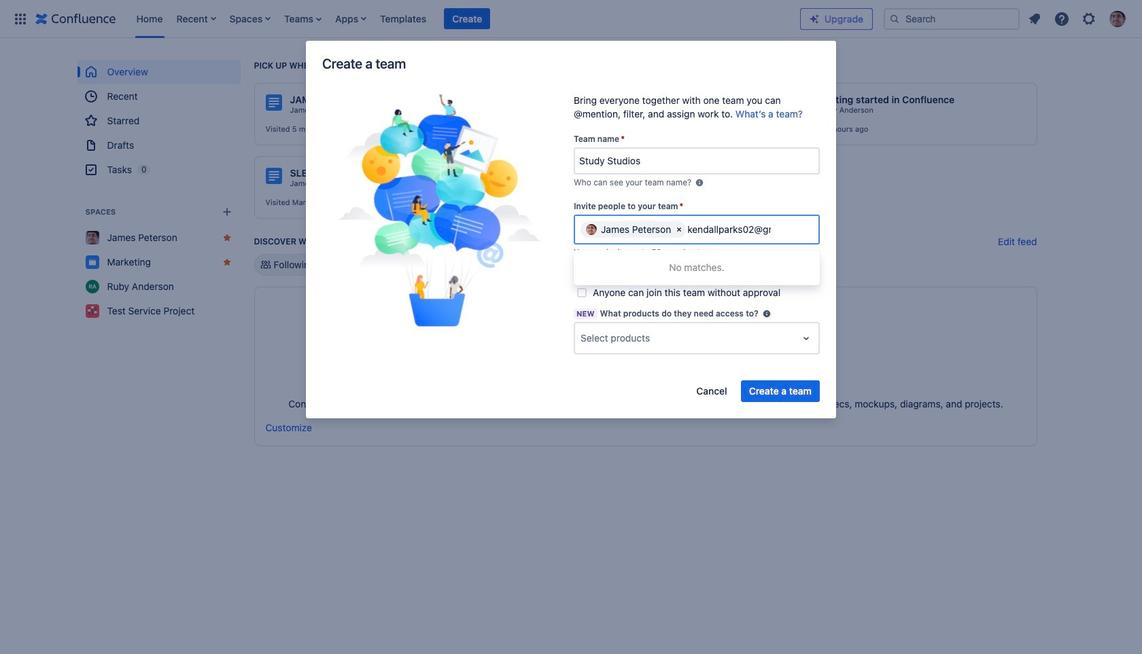 Task type: vqa. For each thing, say whether or not it's contained in the screenshot.
search image
yes



Task type: locate. For each thing, give the bounding box(es) containing it.
group
[[77, 60, 240, 182]]

None search field
[[884, 8, 1020, 30]]

2 unstar this space image from the top
[[221, 257, 232, 268]]

1 horizontal spatial list
[[1023, 6, 1134, 31]]

create a space image
[[219, 204, 235, 220]]

your team name is visible to anyone in your organisation. it may be visible on work shared outside your organisation. image
[[694, 177, 705, 188]]

banner
[[0, 0, 1142, 38]]

1 unstar this space image from the top
[[221, 233, 232, 243]]

create a team element
[[323, 94, 557, 330]]

0 vertical spatial unstar this space image
[[221, 233, 232, 243]]

select from this list of atlassian products used by your organization. the addition of any new licenses may affect billing.{br}if you're not an admin, your product requests will be sent to one for approval.{br}access to these products will not be automatically granted for future members added to this team. image
[[761, 309, 772, 320]]

2 horizontal spatial list item
[[444, 8, 490, 30]]

search image
[[889, 13, 900, 24]]

Choose people text field
[[688, 223, 771, 237]]

confluence image
[[35, 11, 116, 27], [35, 11, 116, 27]]

list item
[[172, 0, 220, 38], [280, 0, 326, 38], [444, 8, 490, 30]]

unstar this space image
[[221, 233, 232, 243], [221, 257, 232, 268]]

premium image
[[809, 13, 820, 24]]

1 vertical spatial unstar this space image
[[221, 257, 232, 268]]

list
[[130, 0, 800, 38], [1023, 6, 1134, 31]]

0 horizontal spatial list item
[[172, 0, 220, 38]]

0 horizontal spatial list
[[130, 0, 800, 38]]



Task type: describe. For each thing, give the bounding box(es) containing it.
e.g. HR Team, Redesign Project, Team Mango field
[[575, 149, 819, 173]]

list item inside global "element"
[[444, 8, 490, 30]]

:wave: image
[[795, 95, 811, 112]]

Search field
[[884, 8, 1020, 30]]

clear image
[[674, 224, 685, 235]]

1 horizontal spatial list item
[[280, 0, 326, 38]]

:wave: image
[[795, 95, 811, 112]]

open image
[[798, 330, 815, 347]]

create a team image
[[338, 94, 542, 327]]

settings icon image
[[1081, 11, 1097, 27]]

global element
[[8, 0, 800, 38]]



